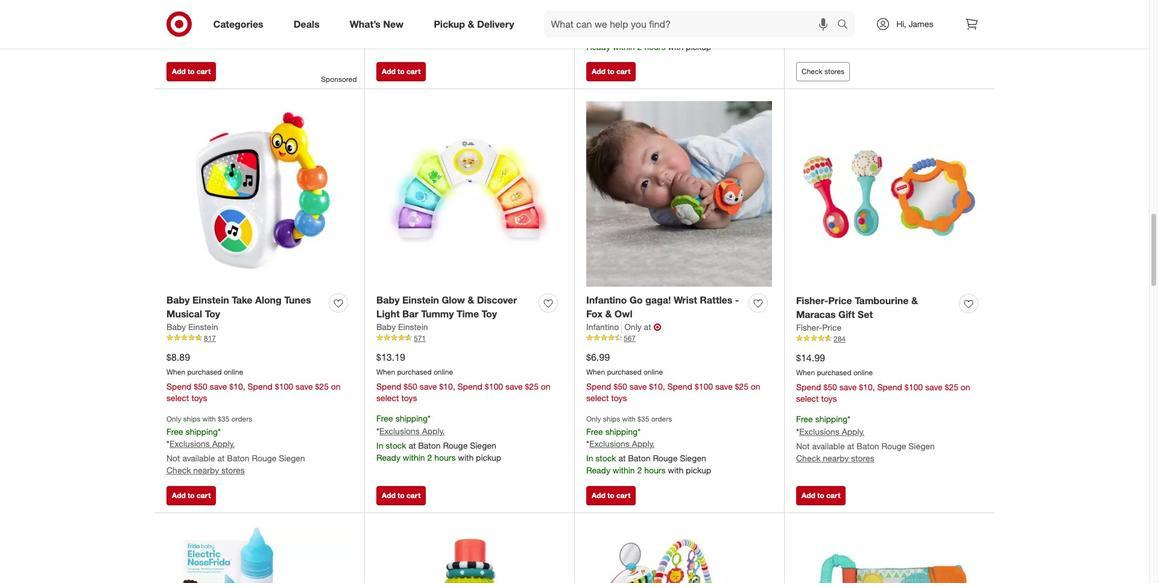 Task type: vqa. For each thing, say whether or not it's contained in the screenshot.
Baby in Baby Einstein Glow & Discover Light Bar Tummy Time Toy
yes



Task type: describe. For each thing, give the bounding box(es) containing it.
1 horizontal spatial free shipping * * exclusions apply. in stock at  baton rouge siegen ready within 2 hours with pickup
[[586, 2, 711, 52]]

cart for $6.99
[[616, 492, 631, 501]]

free shipping * * exclusions apply. not available at baton rouge siegen check nearby stores
[[796, 415, 935, 464]]

add for $14.99
[[802, 492, 815, 501]]

exclusions inside only ships with $35 orders free shipping * * exclusions apply. not available at baton rouge siegen check nearby stores
[[169, 439, 210, 450]]

817
[[204, 334, 216, 343]]

glow
[[442, 294, 465, 306]]

toy inside 'baby einstein glow & discover light bar tummy time toy'
[[482, 308, 497, 320]]

2 inside "only ships with $35 orders free shipping * * exclusions apply. in stock at  baton rouge siegen ready within 2 hours with pickup"
[[637, 466, 642, 476]]

check inside button
[[802, 67, 823, 76]]

go
[[630, 294, 643, 306]]

search
[[832, 19, 861, 31]]

maracas
[[796, 309, 836, 321]]

$13.19 when purchased online spend $50 save $10, spend $100 save $25 on select toys
[[376, 352, 551, 404]]

categories
[[213, 18, 263, 30]]

new
[[383, 18, 404, 30]]

when for $8.89
[[166, 368, 185, 377]]

$6.99
[[586, 352, 610, 364]]

baton inside * exclusions apply. in stock at  baton rouge siegen ready within 2 hours with pickup
[[208, 17, 231, 27]]

fisher- for fisher-price
[[796, 323, 822, 333]]

infantino go gaga! wrist rattles - fox & owl link
[[586, 294, 744, 321]]

available inside free shipping * * exclusions apply. not available at baton rouge siegen check nearby stores
[[812, 442, 845, 452]]

at inside the in stock at  baton rouge siegen ready within 2 hours with pickup
[[409, 17, 416, 27]]

pickup inside * exclusions apply. in stock at  baton rouge siegen ready within 2 hours with pickup
[[266, 29, 291, 39]]

baby down light in the left bottom of the page
[[376, 322, 396, 332]]

exclusions inside * exclusions apply. in stock at  baton rouge siegen ready within 2 hours with pickup
[[169, 2, 210, 12]]

fisher-price
[[796, 323, 842, 333]]

categories link
[[203, 11, 279, 37]]

along
[[255, 294, 282, 306]]

stock inside the in stock at  baton rouge siegen ready within 2 hours with pickup
[[386, 17, 406, 27]]

shipping inside only ships with $35 orders free shipping * * exclusions apply. not available at baton rouge siegen check nearby stores
[[186, 427, 218, 437]]

stock inside "only ships with $35 orders free shipping * * exclusions apply. in stock at  baton rouge siegen ready within 2 hours with pickup"
[[596, 454, 616, 464]]

at inside free shipping * * exclusions apply. not available at baton rouge siegen check nearby stores
[[847, 442, 854, 452]]

$35 for $8.89
[[218, 415, 229, 424]]

$100 for infantino go gaga! wrist rattles - fox & owl
[[695, 382, 713, 392]]

deals link
[[283, 11, 335, 37]]

select for $14.99
[[796, 394, 819, 404]]

baby inside 'baby einstein glow & discover light bar tummy time toy'
[[376, 294, 400, 306]]

with inside the in stock at  baton rouge siegen ready within 2 hours with pickup
[[458, 29, 474, 39]]

sponsored
[[321, 75, 357, 84]]

stores inside free shipping * * exclusions apply. not available at baton rouge siegen check nearby stores
[[851, 454, 874, 464]]

add to cart for $13.19
[[382, 492, 421, 501]]

284
[[834, 335, 846, 344]]

fox
[[586, 308, 603, 320]]

$8.89 when purchased online spend $50 save $10, spend $100 save $25 on select toys
[[166, 352, 341, 404]]

einstein for "baby einstein" link corresponding to light
[[398, 322, 428, 332]]

in inside "only ships with $35 orders free shipping * * exclusions apply. in stock at  baton rouge siegen ready within 2 hours with pickup"
[[586, 454, 593, 464]]

bar
[[402, 308, 418, 320]]

only for infantino go gaga! wrist rattles - fox & owl
[[586, 415, 601, 424]]

available inside only ships with $35 orders free shipping * * exclusions apply. not available at baton rouge siegen check nearby stores
[[182, 454, 215, 464]]

within inside the in stock at  baton rouge siegen ready within 2 hours with pickup
[[403, 29, 425, 39]]

time
[[457, 308, 479, 320]]

infantino only at ¬
[[586, 321, 661, 333]]

toys for $6.99
[[611, 394, 627, 404]]

add to cart for $14.99
[[802, 492, 840, 501]]

baby einstein link for musical
[[166, 321, 218, 333]]

orders for $8.89
[[231, 415, 252, 424]]

add for $13.19
[[382, 492, 396, 501]]

pickup & delivery link
[[424, 11, 529, 37]]

fisher- for fisher-price tambourine & maracas gift set
[[796, 295, 828, 307]]

wrist
[[674, 294, 697, 306]]

baby einstein take along tunes musical toy link
[[166, 294, 324, 321]]

infantino go gaga! wrist rattles - fox & owl
[[586, 294, 739, 320]]

baby inside baby einstein take along tunes musical toy
[[166, 294, 190, 306]]

when for $13.19
[[376, 368, 395, 377]]

exclusions inside "only ships with $35 orders free shipping * * exclusions apply. in stock at  baton rouge siegen ready within 2 hours with pickup"
[[589, 439, 630, 450]]

rouge inside only ships with $35 orders free shipping * * exclusions apply. not available at baton rouge siegen check nearby stores
[[252, 454, 277, 464]]

stock inside * exclusions apply. in stock at  baton rouge siegen ready within 2 hours with pickup
[[176, 17, 196, 27]]

$50 for $14.99
[[824, 382, 837, 392]]

817 link
[[166, 333, 352, 344]]

$35 for $6.99
[[638, 415, 649, 424]]

on for infantino go gaga! wrist rattles - fox & owl
[[751, 382, 760, 392]]

at inside "only ships with $35 orders free shipping * * exclusions apply. in stock at  baton rouge siegen ready within 2 hours with pickup"
[[619, 454, 626, 464]]

exclusions inside free shipping * * exclusions apply. not available at baton rouge siegen check nearby stores
[[799, 427, 840, 438]]

nearby inside free shipping * * exclusions apply. not available at baton rouge siegen check nearby stores
[[823, 454, 849, 464]]

purchased for $13.19
[[397, 368, 432, 377]]

tambourine
[[855, 295, 909, 307]]

deals
[[294, 18, 320, 30]]

spend down 284 link at right
[[877, 382, 902, 392]]

musical
[[166, 308, 202, 320]]

what's
[[350, 18, 381, 30]]

567 link
[[586, 333, 772, 344]]

baby einstein take along tunes musical toy
[[166, 294, 311, 320]]

$50 for $6.99
[[614, 382, 627, 392]]

add to cart button for in stock
[[166, 62, 216, 81]]

what's new link
[[339, 11, 419, 37]]

james
[[909, 19, 933, 29]]

& inside 'baby einstein glow & discover light bar tummy time toy'
[[468, 294, 474, 306]]

ready inside the in stock at  baton rouge siegen ready within 2 hours with pickup
[[376, 29, 400, 39]]

cart for $14.99
[[826, 492, 840, 501]]

check stores button
[[796, 62, 850, 81]]

infantino link
[[586, 321, 622, 333]]

baby einstein for light
[[376, 322, 428, 332]]

on for fisher-price tambourine & maracas gift set
[[961, 382, 970, 392]]

1 vertical spatial free shipping * * exclusions apply. in stock at  baton rouge siegen ready within 2 hours with pickup
[[376, 414, 501, 463]]

to for in stock
[[188, 67, 195, 76]]

rouge inside free shipping * * exclusions apply. not available at baton rouge siegen check nearby stores
[[882, 442, 906, 452]]

2 inside * exclusions apply. in stock at  baton rouge siegen ready within 2 hours with pickup
[[217, 29, 222, 39]]

toys for $13.19
[[401, 394, 417, 404]]

in stock at  baton rouge siegen ready within 2 hours with pickup
[[376, 17, 501, 39]]

hours inside the in stock at  baton rouge siegen ready within 2 hours with pickup
[[434, 29, 456, 39]]

baton inside the in stock at  baton rouge siegen ready within 2 hours with pickup
[[418, 17, 441, 27]]

-
[[735, 294, 739, 306]]

check inside only ships with $35 orders free shipping * * exclusions apply. not available at baton rouge siegen check nearby stores
[[166, 466, 191, 476]]

set
[[858, 309, 873, 321]]

spend down 571 link
[[458, 382, 482, 392]]

discover
[[477, 294, 517, 306]]

einstein for "baby einstein" link corresponding to musical
[[188, 322, 218, 332]]

toy inside baby einstein take along tunes musical toy
[[205, 308, 220, 320]]

baby down musical
[[166, 322, 186, 332]]

nearby inside only ships with $35 orders free shipping * * exclusions apply. not available at baton rouge siegen check nearby stores
[[193, 466, 219, 476]]

& inside fisher-price tambourine & maracas gift set
[[911, 295, 918, 307]]

$14.99
[[796, 352, 825, 364]]

& right pickup in the left top of the page
[[468, 18, 474, 30]]

$100 for baby einstein glow & discover light bar tummy time toy
[[485, 382, 503, 392]]

baby einstein for musical
[[166, 322, 218, 332]]

siegen inside only ships with $35 orders free shipping * * exclusions apply. not available at baton rouge siegen check nearby stores
[[279, 454, 305, 464]]

ships for $6.99
[[603, 415, 620, 424]]

free inside only ships with $35 orders free shipping * * exclusions apply. not available at baton rouge siegen check nearby stores
[[166, 427, 183, 437]]

spend down $8.89
[[166, 382, 191, 392]]

not inside only ships with $35 orders free shipping * * exclusions apply. not available at baton rouge siegen check nearby stores
[[166, 454, 180, 464]]

free inside free shipping * * exclusions apply. not available at baton rouge siegen check nearby stores
[[796, 415, 813, 425]]

¬
[[654, 321, 661, 333]]

$25 for baby einstein glow & discover light bar tummy time toy
[[525, 382, 539, 392]]

571
[[414, 334, 426, 343]]

0 horizontal spatial check nearby stores button
[[166, 465, 245, 477]]

only inside "infantino only at ¬"
[[624, 322, 642, 332]]

spend down 817 link
[[248, 382, 273, 392]]

baton inside only ships with $35 orders free shipping * * exclusions apply. not available at baton rouge siegen check nearby stores
[[227, 454, 249, 464]]

at inside only ships with $35 orders free shipping * * exclusions apply. not available at baton rouge siegen check nearby stores
[[217, 454, 225, 464]]

hi,
[[897, 19, 906, 29]]

select for $8.89
[[166, 394, 189, 404]]

add to cart button for $14.99
[[796, 487, 846, 506]]

what's new
[[350, 18, 404, 30]]

only ships with $35 orders free shipping * * exclusions apply. in stock at  baton rouge siegen ready within 2 hours with pickup
[[586, 415, 711, 476]]

baby einstein glow & discover light bar tummy time toy link
[[376, 294, 534, 321]]

2 inside the in stock at  baton rouge siegen ready within 2 hours with pickup
[[427, 29, 432, 39]]

einstein for baby einstein glow & discover light bar tummy time toy link
[[402, 294, 439, 306]]

add for $6.99
[[592, 492, 605, 501]]

at inside * exclusions apply. in stock at  baton rouge siegen ready within 2 hours with pickup
[[199, 17, 206, 27]]

only ships with $35 orders free shipping * * exclusions apply. not available at baton rouge siegen check nearby stores
[[166, 415, 305, 476]]

siegen inside "only ships with $35 orders free shipping * * exclusions apply. in stock at  baton rouge siegen ready within 2 hours with pickup"
[[680, 454, 706, 464]]

price for fisher-price tambourine & maracas gift set
[[828, 295, 852, 307]]

$8.89
[[166, 352, 190, 364]]

toys for $14.99
[[821, 394, 837, 404]]

hours inside * exclusions apply. in stock at  baton rouge siegen ready within 2 hours with pickup
[[224, 29, 246, 39]]

shipping inside free shipping * * exclusions apply. not available at baton rouge siegen check nearby stores
[[815, 415, 848, 425]]

fisher-price tambourine & maracas gift set link
[[796, 294, 954, 322]]

to for $13.19
[[398, 492, 405, 501]]

* exclusions apply. in stock at  baton rouge siegen ready within 2 hours with pickup
[[166, 2, 291, 39]]

fisher-price link
[[796, 322, 842, 334]]



Task type: locate. For each thing, give the bounding box(es) containing it.
add to cart
[[172, 67, 211, 76], [382, 67, 421, 76], [592, 67, 631, 76], [172, 492, 211, 501], [382, 492, 421, 501], [592, 492, 631, 501], [802, 492, 840, 501]]

add to cart for in stock
[[172, 67, 211, 76]]

einstein for baby einstein take along tunes musical toy link at the bottom left of page
[[192, 294, 229, 306]]

$6.99 when purchased online spend $50 save $10, spend $100 save $25 on select toys
[[586, 352, 760, 404]]

einstein inside baby einstein take along tunes musical toy
[[192, 294, 229, 306]]

toys up "only ships with $35 orders free shipping * * exclusions apply. in stock at  baton rouge siegen ready within 2 hours with pickup"
[[611, 394, 627, 404]]

select down $8.89
[[166, 394, 189, 404]]

$50 inside $14.99 when purchased online spend $50 save $10, spend $100 save $25 on select toys
[[824, 382, 837, 392]]

when for $6.99
[[586, 368, 605, 377]]

orders inside only ships with $35 orders free shipping * * exclusions apply. not available at baton rouge siegen check nearby stores
[[231, 415, 252, 424]]

gift
[[838, 309, 855, 321]]

price
[[828, 295, 852, 307], [822, 323, 842, 333]]

on inside the $13.19 when purchased online spend $50 save $10, spend $100 save $25 on select toys
[[541, 382, 551, 392]]

stores inside only ships with $35 orders free shipping * * exclusions apply. not available at baton rouge siegen check nearby stores
[[221, 466, 245, 476]]

fisher-
[[796, 295, 828, 307], [796, 323, 822, 333]]

owl
[[615, 308, 632, 320]]

$10, inside the $13.19 when purchased online spend $50 save $10, spend $100 save $25 on select toys
[[439, 382, 455, 392]]

select for $6.99
[[586, 394, 609, 404]]

spend
[[166, 382, 191, 392], [248, 382, 273, 392], [376, 382, 401, 392], [458, 382, 482, 392], [586, 382, 611, 392], [667, 382, 692, 392], [796, 382, 821, 392], [877, 382, 902, 392]]

&
[[468, 18, 474, 30], [468, 294, 474, 306], [911, 295, 918, 307], [605, 308, 612, 320]]

siegen inside free shipping * * exclusions apply. not available at baton rouge siegen check nearby stores
[[909, 442, 935, 452]]

orders down '$6.99 when purchased online spend $50 save $10, spend $100 save $25 on select toys'
[[651, 415, 672, 424]]

0 horizontal spatial not
[[166, 454, 180, 464]]

$10, for $8.89
[[229, 382, 245, 392]]

$35 inside only ships with $35 orders free shipping * * exclusions apply. not available at baton rouge siegen check nearby stores
[[218, 415, 229, 424]]

save
[[210, 382, 227, 392], [296, 382, 313, 392], [420, 382, 437, 392], [505, 382, 523, 392], [630, 382, 647, 392], [715, 382, 733, 392], [839, 382, 857, 392], [925, 382, 943, 392]]

purchased down $13.19
[[397, 368, 432, 377]]

0 vertical spatial check
[[802, 67, 823, 76]]

1 vertical spatial infantino
[[586, 322, 619, 332]]

infantino for infantino go gaga! wrist rattles - fox & owl
[[586, 294, 627, 306]]

baton inside free shipping * * exclusions apply. not available at baton rouge siegen check nearby stores
[[857, 442, 879, 452]]

$14.99 when purchased online spend $50 save $10, spend $100 save $25 on select toys
[[796, 352, 970, 404]]

What can we help you find? suggestions appear below search field
[[544, 11, 840, 37]]

1 $35 from the left
[[218, 415, 229, 424]]

select down $13.19
[[376, 394, 399, 404]]

when inside $14.99 when purchased online spend $50 save $10, spend $100 save $25 on select toys
[[796, 368, 815, 377]]

online inside $14.99 when purchased online spend $50 save $10, spend $100 save $25 on select toys
[[853, 368, 873, 377]]

1 vertical spatial not
[[166, 454, 180, 464]]

1 horizontal spatial $35
[[638, 415, 649, 424]]

1 vertical spatial check
[[796, 454, 821, 464]]

baby einstein link down musical
[[166, 321, 218, 333]]

$100 inside $8.89 when purchased online spend $50 save $10, spend $100 save $25 on select toys
[[275, 382, 293, 392]]

purchased inside '$6.99 when purchased online spend $50 save $10, spend $100 save $25 on select toys'
[[607, 368, 642, 377]]

in
[[166, 17, 173, 27], [376, 17, 383, 27], [586, 29, 593, 40], [376, 441, 383, 451], [586, 454, 593, 464]]

on for baby einstein glow & discover light bar tummy time toy
[[541, 382, 551, 392]]

free shipping * * exclusions apply. in stock at  baton rouge siegen ready within 2 hours with pickup
[[586, 2, 711, 52], [376, 414, 501, 463]]

ships
[[183, 415, 200, 424], [603, 415, 620, 424]]

when down $14.99
[[796, 368, 815, 377]]

1 infantino from the top
[[586, 294, 627, 306]]

1 horizontal spatial baby einstein link
[[376, 321, 428, 333]]

$100 down 284 link at right
[[905, 382, 923, 392]]

toys up only ships with $35 orders free shipping * * exclusions apply. not available at baton rouge siegen check nearby stores
[[191, 394, 207, 404]]

online for $6.99
[[644, 368, 663, 377]]

spend down 567 link
[[667, 382, 692, 392]]

purchased inside $14.99 when purchased online spend $50 save $10, spend $100 save $25 on select toys
[[817, 368, 851, 377]]

search button
[[832, 11, 861, 40]]

0 horizontal spatial toy
[[205, 308, 220, 320]]

0 vertical spatial infantino
[[586, 294, 627, 306]]

$50 down $13.19
[[404, 382, 417, 392]]

hours inside "only ships with $35 orders free shipping * * exclusions apply. in stock at  baton rouge siegen ready within 2 hours with pickup"
[[644, 466, 666, 476]]

within inside * exclusions apply. in stock at  baton rouge siegen ready within 2 hours with pickup
[[193, 29, 215, 39]]

spend down $14.99
[[796, 382, 821, 392]]

0 horizontal spatial stores
[[221, 466, 245, 476]]

add to cart button
[[166, 62, 216, 81], [376, 62, 426, 81], [586, 62, 636, 81], [166, 487, 216, 506], [376, 487, 426, 506], [586, 487, 636, 506], [796, 487, 846, 506]]

delivery
[[477, 18, 514, 30]]

when down $6.99
[[586, 368, 605, 377]]

0 vertical spatial fisher-
[[796, 295, 828, 307]]

toys down $14.99
[[821, 394, 837, 404]]

on inside '$6.99 when purchased online spend $50 save $10, spend $100 save $25 on select toys'
[[751, 382, 760, 392]]

$50 down 567 at the right bottom of the page
[[614, 382, 627, 392]]

toy down discover
[[482, 308, 497, 320]]

in inside * exclusions apply. in stock at  baton rouge siegen ready within 2 hours with pickup
[[166, 17, 173, 27]]

infantino down fox
[[586, 322, 619, 332]]

purchased down $8.89
[[187, 368, 222, 377]]

select inside '$6.99 when purchased online spend $50 save $10, spend $100 save $25 on select toys'
[[586, 394, 609, 404]]

when
[[166, 368, 185, 377], [376, 368, 395, 377], [586, 368, 605, 377], [796, 368, 815, 377]]

fisher- up maracas
[[796, 295, 828, 307]]

purchased inside $8.89 when purchased online spend $50 save $10, spend $100 save $25 on select toys
[[187, 368, 222, 377]]

baby einstein link for light
[[376, 321, 428, 333]]

infantino inside "infantino only at ¬"
[[586, 322, 619, 332]]

not inside free shipping * * exclusions apply. not available at baton rouge siegen check nearby stores
[[796, 442, 810, 452]]

infantino go gaga! wrist rattles - fox & owl image
[[586, 101, 772, 287], [586, 101, 772, 287]]

1 horizontal spatial not
[[796, 442, 810, 452]]

baby einstein link down bar
[[376, 321, 428, 333]]

when down $13.19
[[376, 368, 395, 377]]

$50 down $14.99
[[824, 382, 837, 392]]

stores inside button
[[825, 67, 845, 76]]

online down 567 link
[[644, 368, 663, 377]]

tunes
[[284, 294, 311, 306]]

cart for $8.89
[[197, 492, 211, 501]]

orders down $8.89 when purchased online spend $50 save $10, spend $100 save $25 on select toys
[[231, 415, 252, 424]]

select for $13.19
[[376, 394, 399, 404]]

& right tambourine at the bottom
[[911, 295, 918, 307]]

fisher- inside fisher-price tambourine & maracas gift set
[[796, 295, 828, 307]]

1 orders from the left
[[231, 415, 252, 424]]

1 vertical spatial stores
[[851, 454, 874, 464]]

cart for $13.19
[[407, 492, 421, 501]]

when inside the $13.19 when purchased online spend $50 save $10, spend $100 save $25 on select toys
[[376, 368, 395, 377]]

fisher-price deluxe kick & play piano gym image
[[586, 526, 772, 584], [586, 526, 772, 584]]

1 horizontal spatial baby einstein
[[376, 322, 428, 332]]

0 horizontal spatial orders
[[231, 415, 252, 424]]

nearby
[[823, 454, 849, 464], [193, 466, 219, 476]]

$25 for fisher-price tambourine & maracas gift set
[[945, 382, 958, 392]]

apply. inside only ships with $35 orders free shipping * * exclusions apply. not available at baton rouge siegen check nearby stores
[[212, 439, 235, 450]]

stock
[[176, 17, 196, 27], [386, 17, 406, 27], [596, 29, 616, 40], [386, 441, 406, 451], [596, 454, 616, 464]]

ships inside only ships with $35 orders free shipping * * exclusions apply. not available at baton rouge siegen check nearby stores
[[183, 415, 200, 424]]

on inside $8.89 when purchased online spend $50 save $10, spend $100 save $25 on select toys
[[331, 382, 341, 392]]

$10, inside $8.89 when purchased online spend $50 save $10, spend $100 save $25 on select toys
[[229, 382, 245, 392]]

$10, up free shipping * * exclusions apply. not available at baton rouge siegen check nearby stores
[[859, 382, 875, 392]]

purchased down $14.99
[[817, 368, 851, 377]]

spend down $6.99
[[586, 382, 611, 392]]

select down $14.99
[[796, 394, 819, 404]]

only inside "only ships with $35 orders free shipping * * exclusions apply. in stock at  baton rouge siegen ready within 2 hours with pickup"
[[586, 415, 601, 424]]

einstein inside 'baby einstein glow & discover light bar tummy time toy'
[[402, 294, 439, 306]]

at
[[199, 17, 206, 27], [409, 17, 416, 27], [619, 29, 626, 40], [644, 322, 651, 332], [409, 441, 416, 451], [847, 442, 854, 452], [217, 454, 225, 464], [619, 454, 626, 464]]

siegen
[[260, 17, 286, 27], [470, 17, 496, 27], [680, 29, 706, 40], [470, 441, 496, 451], [909, 442, 935, 452], [279, 454, 305, 464], [680, 454, 706, 464]]

with inside only ships with $35 orders free shipping * * exclusions apply. not available at baton rouge siegen check nearby stores
[[202, 415, 216, 424]]

0 horizontal spatial ships
[[183, 415, 200, 424]]

add to cart button for $8.89
[[166, 487, 216, 506]]

select down $6.99
[[586, 394, 609, 404]]

check stores
[[802, 67, 845, 76]]

check inside free shipping * * exclusions apply. not available at baton rouge siegen check nearby stores
[[796, 454, 821, 464]]

online for $14.99
[[853, 368, 873, 377]]

$50 inside the $13.19 when purchased online spend $50 save $10, spend $100 save $25 on select toys
[[404, 382, 417, 392]]

rouge inside * exclusions apply. in stock at  baton rouge siegen ready within 2 hours with pickup
[[233, 17, 258, 27]]

exclusions
[[169, 2, 210, 12], [589, 15, 630, 25], [379, 427, 420, 437], [799, 427, 840, 438], [169, 439, 210, 450], [589, 439, 630, 450]]

$50 for $8.89
[[194, 382, 207, 392]]

check
[[802, 67, 823, 76], [796, 454, 821, 464], [166, 466, 191, 476]]

hi, james
[[897, 19, 933, 29]]

1 horizontal spatial toy
[[482, 308, 497, 320]]

0 horizontal spatial baby einstein link
[[166, 321, 218, 333]]

toys for $8.89
[[191, 394, 207, 404]]

shipping inside "only ships with $35 orders free shipping * * exclusions apply. in stock at  baton rouge siegen ready within 2 hours with pickup"
[[605, 427, 638, 437]]

2 horizontal spatial only
[[624, 322, 642, 332]]

$13.19
[[376, 352, 405, 364]]

siegen inside * exclusions apply. in stock at  baton rouge siegen ready within 2 hours with pickup
[[260, 17, 286, 27]]

price up gift
[[828, 295, 852, 307]]

0 vertical spatial nearby
[[823, 454, 849, 464]]

pickup inside the in stock at  baton rouge siegen ready within 2 hours with pickup
[[476, 29, 501, 39]]

available
[[812, 442, 845, 452], [182, 454, 215, 464]]

ships for $8.89
[[183, 415, 200, 424]]

price for fisher-price
[[822, 323, 842, 333]]

pickup
[[266, 29, 291, 39], [476, 29, 501, 39], [686, 41, 711, 52], [476, 453, 501, 463], [686, 466, 711, 476]]

fisher-price tambourine & maracas gift set
[[796, 295, 918, 321]]

2 vertical spatial check
[[166, 466, 191, 476]]

to for $8.89
[[188, 492, 195, 501]]

$100 inside '$6.99 when purchased online spend $50 save $10, spend $100 save $25 on select toys'
[[695, 382, 713, 392]]

1 baby einstein from the left
[[166, 322, 218, 332]]

$10, for $14.99
[[859, 382, 875, 392]]

2 baby einstein link from the left
[[376, 321, 428, 333]]

to for $6.99
[[607, 492, 614, 501]]

purchased
[[187, 368, 222, 377], [397, 368, 432, 377], [607, 368, 642, 377], [817, 368, 851, 377]]

571 link
[[376, 333, 562, 344]]

1 baby einstein link from the left
[[166, 321, 218, 333]]

add to cart for $6.99
[[592, 492, 631, 501]]

einstein
[[192, 294, 229, 306], [402, 294, 439, 306], [188, 322, 218, 332], [398, 322, 428, 332]]

0 horizontal spatial only
[[166, 415, 181, 424]]

baby einstein down bar
[[376, 322, 428, 332]]

apply. inside * exclusions apply. in stock at  baton rouge siegen ready within 2 hours with pickup
[[212, 2, 235, 12]]

cart for in stock
[[197, 67, 211, 76]]

1 horizontal spatial nearby
[[823, 454, 849, 464]]

purchased for $14.99
[[817, 368, 851, 377]]

$50
[[194, 382, 207, 392], [404, 382, 417, 392], [614, 382, 627, 392], [824, 382, 837, 392]]

to for $14.99
[[817, 492, 824, 501]]

0 horizontal spatial baby einstein
[[166, 322, 218, 332]]

free
[[586, 2, 603, 12], [376, 414, 393, 424], [796, 415, 813, 425], [166, 427, 183, 437], [586, 427, 603, 437]]

0 horizontal spatial $35
[[218, 415, 229, 424]]

ready inside "only ships with $35 orders free shipping * * exclusions apply. in stock at  baton rouge siegen ready within 2 hours with pickup"
[[586, 466, 610, 476]]

$25 for infantino go gaga! wrist rattles - fox & owl
[[735, 382, 749, 392]]

1 vertical spatial available
[[182, 454, 215, 464]]

pickup inside "only ships with $35 orders free shipping * * exclusions apply. in stock at  baton rouge siegen ready within 2 hours with pickup"
[[686, 466, 711, 476]]

orders for $6.99
[[651, 415, 672, 424]]

add to cart button for $13.19
[[376, 487, 426, 506]]

online down 284 link at right
[[853, 368, 873, 377]]

price inside fisher-price tambourine & maracas gift set
[[828, 295, 852, 307]]

$10, for $6.99
[[649, 382, 665, 392]]

$10, down 571 link
[[439, 382, 455, 392]]

price up 284
[[822, 323, 842, 333]]

when for $14.99
[[796, 368, 815, 377]]

1 ships from the left
[[183, 415, 200, 424]]

at inside "infantino only at ¬"
[[644, 322, 651, 332]]

baby einstein down musical
[[166, 322, 218, 332]]

$25 for baby einstein take along tunes musical toy
[[315, 382, 329, 392]]

ready inside * exclusions apply. in stock at  baton rouge siegen ready within 2 hours with pickup
[[166, 29, 191, 39]]

rattles
[[700, 294, 732, 306]]

add for $8.89
[[172, 492, 186, 501]]

rouge inside "only ships with $35 orders free shipping * * exclusions apply. in stock at  baton rouge siegen ready within 2 hours with pickup"
[[653, 454, 678, 464]]

toy up 817
[[205, 308, 220, 320]]

baton
[[208, 17, 231, 27], [418, 17, 441, 27], [628, 29, 651, 40], [418, 441, 441, 451], [857, 442, 879, 452], [227, 454, 249, 464], [628, 454, 651, 464]]

$100 down 567 link
[[695, 382, 713, 392]]

hours
[[224, 29, 246, 39], [434, 29, 456, 39], [644, 41, 666, 52], [434, 453, 456, 463], [644, 466, 666, 476]]

infantino up fox
[[586, 294, 627, 306]]

ships inside "only ships with $35 orders free shipping * * exclusions apply. in stock at  baton rouge siegen ready within 2 hours with pickup"
[[603, 415, 620, 424]]

$25 inside $14.99 when purchased online spend $50 save $10, spend $100 save $25 on select toys
[[945, 382, 958, 392]]

2 horizontal spatial stores
[[851, 454, 874, 464]]

orders inside "only ships with $35 orders free shipping * * exclusions apply. in stock at  baton rouge siegen ready within 2 hours with pickup"
[[651, 415, 672, 424]]

tummy
[[421, 308, 454, 320]]

0 vertical spatial stores
[[825, 67, 845, 76]]

2 $35 from the left
[[638, 415, 649, 424]]

$25 inside '$6.99 when purchased online spend $50 save $10, spend $100 save $25 on select toys'
[[735, 382, 749, 392]]

cart
[[197, 67, 211, 76], [407, 67, 421, 76], [616, 67, 631, 76], [197, 492, 211, 501], [407, 492, 421, 501], [616, 492, 631, 501], [826, 492, 840, 501]]

only inside only ships with $35 orders free shipping * * exclusions apply. not available at baton rouge siegen check nearby stores
[[166, 415, 181, 424]]

online down 571 link
[[434, 368, 453, 377]]

price inside the fisher-price link
[[822, 323, 842, 333]]

baby einstein glow & discover light bar tummy time toy
[[376, 294, 517, 320]]

select inside the $13.19 when purchased online spend $50 save $10, spend $100 save $25 on select toys
[[376, 394, 399, 404]]

$100 inside the $13.19 when purchased online spend $50 save $10, spend $100 save $25 on select toys
[[485, 382, 503, 392]]

0 vertical spatial price
[[828, 295, 852, 307]]

baby einstein
[[166, 322, 218, 332], [376, 322, 428, 332]]

infantino for infantino only at ¬
[[586, 322, 619, 332]]

on for baby einstein take along tunes musical toy
[[331, 382, 341, 392]]

with
[[248, 29, 264, 39], [458, 29, 474, 39], [668, 41, 684, 52], [202, 415, 216, 424], [622, 415, 636, 424], [458, 453, 474, 463], [668, 466, 684, 476]]

2 orders from the left
[[651, 415, 672, 424]]

baby einstein glow & discover light bar tummy time toy image
[[376, 101, 562, 287], [376, 101, 562, 287]]

baby up light in the left bottom of the page
[[376, 294, 400, 306]]

$25 inside $8.89 when purchased online spend $50 save $10, spend $100 save $25 on select toys
[[315, 382, 329, 392]]

2 toy from the left
[[482, 308, 497, 320]]

purchased inside the $13.19 when purchased online spend $50 save $10, spend $100 save $25 on select toys
[[397, 368, 432, 377]]

bright starts teethe & read play book image
[[796, 526, 983, 584], [796, 526, 983, 584]]

$10, down 817 link
[[229, 382, 245, 392]]

& up the infantino link
[[605, 308, 612, 320]]

$100 inside $14.99 when purchased online spend $50 save $10, spend $100 save $25 on select toys
[[905, 382, 923, 392]]

exclusions apply. button
[[169, 1, 235, 14], [589, 14, 655, 26], [379, 426, 445, 438], [799, 427, 865, 439], [169, 439, 235, 451], [589, 439, 655, 451]]

online inside '$6.99 when purchased online spend $50 save $10, spend $100 save $25 on select toys'
[[644, 368, 663, 377]]

$25 inside the $13.19 when purchased online spend $50 save $10, spend $100 save $25 on select toys
[[525, 382, 539, 392]]

einstein down bar
[[398, 322, 428, 332]]

1 horizontal spatial ships
[[603, 415, 620, 424]]

siegen inside the in stock at  baton rouge siegen ready within 2 hours with pickup
[[470, 17, 496, 27]]

toys inside $8.89 when purchased online spend $50 save $10, spend $100 save $25 on select toys
[[191, 394, 207, 404]]

$35 down '$6.99 when purchased online spend $50 save $10, spend $100 save $25 on select toys'
[[638, 415, 649, 424]]

& up time
[[468, 294, 474, 306]]

einstein up bar
[[402, 294, 439, 306]]

$35 down $8.89 when purchased online spend $50 save $10, spend $100 save $25 on select toys
[[218, 415, 229, 424]]

$10, inside $14.99 when purchased online spend $50 save $10, spend $100 save $25 on select toys
[[859, 382, 875, 392]]

$50 for $13.19
[[404, 382, 417, 392]]

$100 down 571 link
[[485, 382, 503, 392]]

0 vertical spatial free shipping * * exclusions apply. in stock at  baton rouge siegen ready within 2 hours with pickup
[[586, 2, 711, 52]]

einstein up 817
[[188, 322, 218, 332]]

on inside $14.99 when purchased online spend $50 save $10, spend $100 save $25 on select toys
[[961, 382, 970, 392]]

$50 inside $8.89 when purchased online spend $50 save $10, spend $100 save $25 on select toys
[[194, 382, 207, 392]]

567
[[624, 334, 636, 343]]

free inside "only ships with $35 orders free shipping * * exclusions apply. in stock at  baton rouge siegen ready within 2 hours with pickup"
[[586, 427, 603, 437]]

0 vertical spatial not
[[796, 442, 810, 452]]

add for in stock
[[172, 67, 186, 76]]

$100 for baby einstein take along tunes musical toy
[[275, 382, 293, 392]]

2 vertical spatial stores
[[221, 466, 245, 476]]

1 horizontal spatial only
[[586, 415, 601, 424]]

0 horizontal spatial nearby
[[193, 466, 219, 476]]

* inside * exclusions apply. in stock at  baton rouge siegen ready within 2 hours with pickup
[[166, 2, 169, 12]]

orders
[[231, 415, 252, 424], [651, 415, 672, 424]]

sassy stacks of circles ring stacker image
[[376, 526, 562, 584], [376, 526, 562, 584]]

frida baby electric nosefrida nasal aspirator - 5pc image
[[166, 526, 352, 584], [166, 526, 352, 584]]

rouge inside the in stock at  baton rouge siegen ready within 2 hours with pickup
[[443, 17, 468, 27]]

$25
[[315, 382, 329, 392], [525, 382, 539, 392], [735, 382, 749, 392], [945, 382, 958, 392]]

1 horizontal spatial stores
[[825, 67, 845, 76]]

2 ships from the left
[[603, 415, 620, 424]]

fisher-price tambourine & maracas gift set image
[[796, 101, 983, 287], [796, 101, 983, 287]]

apply. inside "only ships with $35 orders free shipping * * exclusions apply. in stock at  baton rouge siegen ready within 2 hours with pickup"
[[632, 439, 655, 450]]

$35
[[218, 415, 229, 424], [638, 415, 649, 424]]

$10, inside '$6.99 when purchased online spend $50 save $10, spend $100 save $25 on select toys'
[[649, 382, 665, 392]]

toys down $13.19
[[401, 394, 417, 404]]

on
[[331, 382, 341, 392], [541, 382, 551, 392], [751, 382, 760, 392], [961, 382, 970, 392]]

pickup & delivery
[[434, 18, 514, 30]]

shipping
[[605, 2, 638, 12], [395, 414, 428, 424], [815, 415, 848, 425], [186, 427, 218, 437], [605, 427, 638, 437]]

within
[[193, 29, 215, 39], [403, 29, 425, 39], [613, 41, 635, 52], [403, 453, 425, 463], [613, 466, 635, 476]]

toys inside $14.99 when purchased online spend $50 save $10, spend $100 save $25 on select toys
[[821, 394, 837, 404]]

take
[[232, 294, 252, 306]]

$50 down 817
[[194, 382, 207, 392]]

baby einstein take along tunes musical toy image
[[166, 101, 352, 287], [166, 101, 352, 287]]

infantino
[[586, 294, 627, 306], [586, 322, 619, 332]]

baby up musical
[[166, 294, 190, 306]]

toy
[[205, 308, 220, 320], [482, 308, 497, 320]]

spend down $13.19
[[376, 382, 401, 392]]

$10, down 567 link
[[649, 382, 665, 392]]

0 vertical spatial available
[[812, 442, 845, 452]]

0 horizontal spatial available
[[182, 454, 215, 464]]

online for $13.19
[[434, 368, 453, 377]]

1 horizontal spatial orders
[[651, 415, 672, 424]]

284 link
[[796, 334, 983, 345]]

& inside infantino go gaga! wrist rattles - fox & owl
[[605, 308, 612, 320]]

1 vertical spatial price
[[822, 323, 842, 333]]

online down 817 link
[[224, 368, 243, 377]]

baby
[[166, 294, 190, 306], [376, 294, 400, 306], [166, 322, 186, 332], [376, 322, 396, 332]]

1 horizontal spatial check nearby stores button
[[796, 453, 874, 465]]

only for baby einstein take along tunes musical toy
[[166, 415, 181, 424]]

apply. inside free shipping * * exclusions apply. not available at baton rouge siegen check nearby stores
[[842, 427, 865, 438]]

1 fisher- from the top
[[796, 295, 828, 307]]

baby einstein link
[[166, 321, 218, 333], [376, 321, 428, 333]]

in inside the in stock at  baton rouge siegen ready within 2 hours with pickup
[[376, 17, 383, 27]]

1 toy from the left
[[205, 308, 220, 320]]

with inside * exclusions apply. in stock at  baton rouge siegen ready within 2 hours with pickup
[[248, 29, 264, 39]]

online for $8.89
[[224, 368, 243, 377]]

add to cart button for $6.99
[[586, 487, 636, 506]]

fisher- down maracas
[[796, 323, 822, 333]]

toys inside '$6.99 when purchased online spend $50 save $10, spend $100 save $25 on select toys'
[[611, 394, 627, 404]]

when down $8.89
[[166, 368, 185, 377]]

purchased down $6.99
[[607, 368, 642, 377]]

2 fisher- from the top
[[796, 323, 822, 333]]

einstein up musical
[[192, 294, 229, 306]]

pickup
[[434, 18, 465, 30]]

$10,
[[229, 382, 245, 392], [439, 382, 455, 392], [649, 382, 665, 392], [859, 382, 875, 392]]

online
[[224, 368, 243, 377], [434, 368, 453, 377], [644, 368, 663, 377], [853, 368, 873, 377]]

within inside "only ships with $35 orders free shipping * * exclusions apply. in stock at  baton rouge siegen ready within 2 hours with pickup"
[[613, 466, 635, 476]]

$10, for $13.19
[[439, 382, 455, 392]]

2 infantino from the top
[[586, 322, 619, 332]]

0 horizontal spatial free shipping * * exclusions apply. in stock at  baton rouge siegen ready within 2 hours with pickup
[[376, 414, 501, 463]]

to
[[188, 67, 195, 76], [398, 67, 405, 76], [607, 67, 614, 76], [188, 492, 195, 501], [398, 492, 405, 501], [607, 492, 614, 501], [817, 492, 824, 501]]

2 baby einstein from the left
[[376, 322, 428, 332]]

purchased for $6.99
[[607, 368, 642, 377]]

light
[[376, 308, 400, 320]]

purchased for $8.89
[[187, 368, 222, 377]]

1 horizontal spatial available
[[812, 442, 845, 452]]

gaga!
[[645, 294, 671, 306]]

1 vertical spatial fisher-
[[796, 323, 822, 333]]

check nearby stores button
[[796, 453, 874, 465], [166, 465, 245, 477]]

add to cart for $8.89
[[172, 492, 211, 501]]

$100 down 817 link
[[275, 382, 293, 392]]

not
[[796, 442, 810, 452], [166, 454, 180, 464]]

$100 for fisher-price tambourine & maracas gift set
[[905, 382, 923, 392]]

select inside $8.89 when purchased online spend $50 save $10, spend $100 save $25 on select toys
[[166, 394, 189, 404]]

apply.
[[212, 2, 235, 12], [632, 15, 655, 25], [422, 427, 445, 437], [842, 427, 865, 438], [212, 439, 235, 450], [632, 439, 655, 450]]

1 vertical spatial nearby
[[193, 466, 219, 476]]

baton inside "only ships with $35 orders free shipping * * exclusions apply. in stock at  baton rouge siegen ready within 2 hours with pickup"
[[628, 454, 651, 464]]

select
[[166, 394, 189, 404], [376, 394, 399, 404], [586, 394, 609, 404], [796, 394, 819, 404]]

$100
[[275, 382, 293, 392], [485, 382, 503, 392], [695, 382, 713, 392], [905, 382, 923, 392]]



